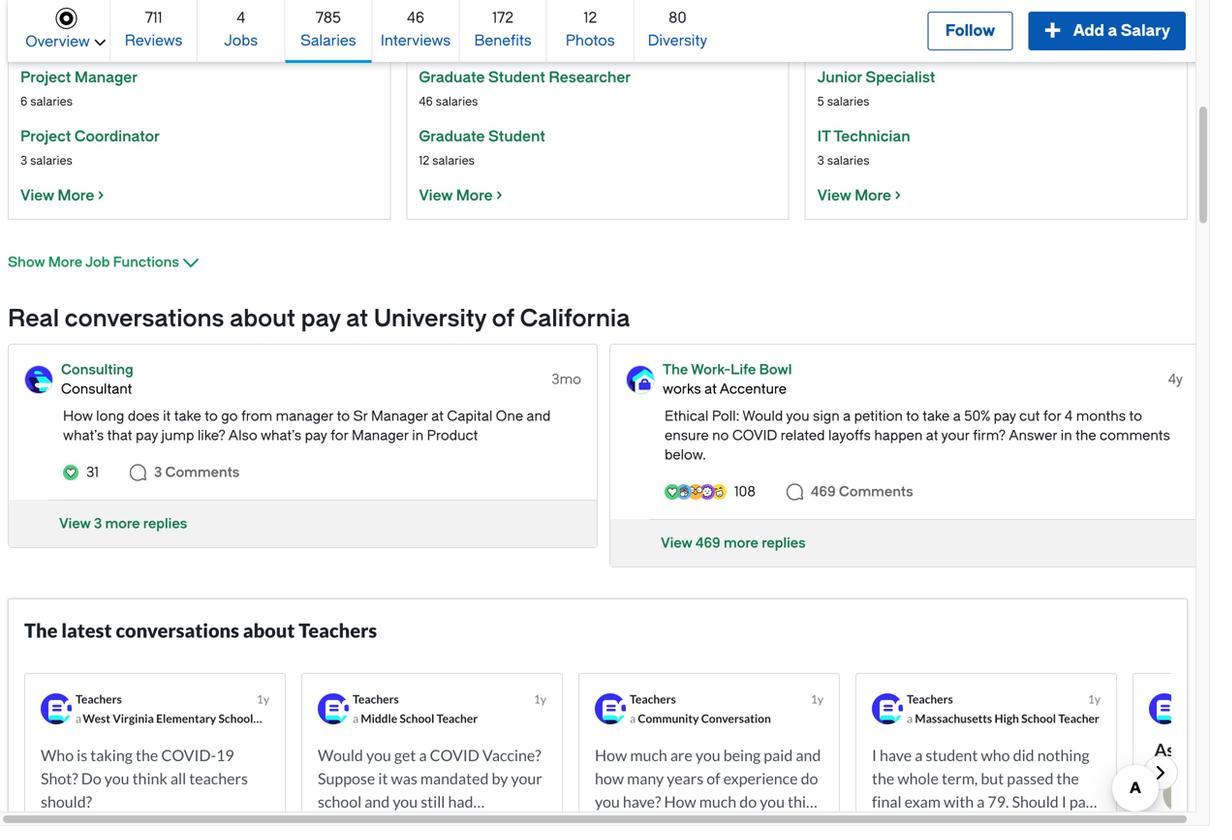 Task type: describe. For each thing, give the bounding box(es) containing it.
you inside ethical poll: would you sign a petition to take a 50% pay cut for 4 months to ensure no covid related layoffs happen at your firm? answer in the comments below.
[[786, 409, 810, 425]]

it inside the would you get a covid vaccine? suppose it was mandated by your school and you still had reservations about it.
[[378, 770, 388, 789]]

west
[[83, 712, 110, 726]]

107
[[419, 36, 436, 49]]

0 horizontal spatial i
[[872, 746, 877, 765]]

salaries for junior specialist
[[828, 95, 870, 109]]

ask
[[1155, 740, 1185, 761]]

785 salaries
[[301, 9, 356, 49]]

view 469 more replies
[[661, 536, 806, 552]]

replies for view 3 more replies
[[143, 516, 187, 532]]

happen
[[875, 428, 923, 444]]

manager
[[276, 409, 334, 425]]

teachers for how much are you being paid and how many years of experience do you have? how much do you think you deserve?
[[630, 693, 676, 707]]

show more job functions
[[8, 254, 179, 270]]

view down below.
[[661, 536, 693, 552]]

3 comments
[[154, 465, 240, 481]]

more for project
[[58, 187, 94, 205]]

submitted inside other 107 salaries submitted
[[487, 36, 543, 49]]

passed
[[1007, 770, 1054, 789]]

0 vertical spatial of
[[492, 305, 515, 332]]

the work-life bowl works at accenture
[[663, 362, 792, 397]]

get
[[394, 746, 416, 765]]

3mo link
[[552, 368, 582, 392]]

project coordinator link
[[20, 125, 378, 148]]

middle
[[361, 712, 398, 726]]

view more > for project
[[20, 187, 104, 205]]

would inside the would you get a covid vaccine? suppose it was mandated by your school and you still had reservations about it.
[[318, 746, 363, 765]]

at left university
[[346, 305, 368, 332]]

years
[[667, 770, 704, 789]]

graduate student link
[[419, 125, 777, 148]]

technician
[[834, 128, 911, 145]]

more for 37
[[855, 187, 892, 205]]

1y for how much are you being paid and how many years of experience do you have? how much do you think you deserve?
[[811, 693, 824, 707]]

life
[[731, 362, 756, 378]]

teacher inside a west virginia elementary school teacher
[[83, 731, 124, 745]]

2 to from the left
[[337, 409, 350, 425]]

how much are you being paid and how many years of experience do you have? how much do you think you deserve?
[[595, 746, 823, 827]]

months
[[1077, 409, 1126, 425]]

information technology 37 salaries submitted
[[818, 8, 1019, 49]]

job
[[85, 254, 110, 270]]

benefits
[[474, 32, 532, 49]]

other 107 salaries submitted
[[419, 8, 543, 49]]

poll:
[[712, 409, 740, 425]]

31
[[86, 465, 99, 481]]

79.
[[988, 793, 1009, 812]]

the down nothing
[[1057, 770, 1080, 789]]

0 vertical spatial about
[[230, 305, 296, 332]]

project coordinator 3 salaries
[[20, 128, 160, 168]]

it inside how long does it take to go from manager to sr manager at capital one and what's that pay jump like? also what's pay for manager in product
[[163, 409, 171, 425]]

comments
[[1100, 428, 1171, 444]]

virginia
[[113, 712, 154, 726]]

who is taking the covid-19 shot? do you think all teachers should?
[[41, 746, 248, 812]]

a right have
[[915, 746, 923, 765]]

6
[[20, 95, 27, 109]]

4y
[[1169, 372, 1183, 388]]

0 horizontal spatial 469
[[696, 536, 721, 552]]

specialist
[[866, 69, 936, 86]]

graduate for graduate student researcher
[[419, 69, 485, 86]]

4y link
[[1169, 368, 1183, 392]]

108
[[735, 484, 756, 500]]

capital
[[447, 409, 493, 425]]

but
[[981, 770, 1004, 789]]

> for salaries
[[496, 187, 503, 205]]

paid
[[764, 746, 793, 765]]

and inside the would you get a covid vaccine? suppose it was mandated by your school and you still had reservations about it.
[[365, 793, 390, 812]]

student for 12
[[489, 128, 546, 145]]

1 vertical spatial manager
[[371, 409, 428, 425]]

take inside ethical poll: would you sign a petition to take a 50% pay cut for 4 months to ensure no covid related layoffs happen at your firm? answer in the comments below.
[[923, 409, 950, 425]]

pass
[[1070, 793, 1100, 812]]

salaries inside other 107 salaries submitted
[[439, 36, 484, 49]]

2 vertical spatial manager
[[352, 428, 409, 444]]

that
[[107, 428, 132, 444]]

add
[[1074, 22, 1105, 40]]

vaccine?
[[483, 746, 541, 765]]

view down the 31
[[59, 516, 91, 532]]

3 inside the project coordinator 3 salaries
[[20, 154, 27, 168]]

teachers for who is taking the covid-19 shot? do you think all teachers should?
[[76, 693, 122, 707]]

by
[[492, 770, 508, 789]]

product inside how long does it take to go from manager to sr manager at capital one and what's that pay jump like? also what's pay for manager in product
[[427, 428, 478, 444]]

how long does it take to go from manager to sr manager at capital one and what's that pay jump like? also what's pay for manager in product
[[63, 409, 551, 444]]

covid-
[[161, 746, 216, 765]]

photos
[[566, 32, 615, 49]]

project for project manager
[[20, 69, 71, 86]]

the for the latest conversations about teachers
[[24, 619, 58, 643]]

a community conversation
[[630, 712, 771, 726]]

petition
[[855, 409, 903, 425]]

how
[[595, 770, 624, 789]]

submitted inside information technology 37 salaries submitted
[[881, 36, 937, 49]]

80
[[669, 9, 687, 27]]

jobs
[[224, 32, 258, 49]]

more for salaries
[[456, 187, 493, 205]]

ask can
[[1155, 740, 1211, 761]]

take inside how long does it take to go from manager to sr manager at capital one and what's that pay jump like? also what's pay for manager in product
[[174, 409, 201, 425]]

1 horizontal spatial much
[[700, 793, 737, 812]]

long
[[96, 409, 124, 425]]

sr
[[353, 409, 368, 425]]

3 inside it technician 3 salaries
[[818, 154, 825, 168]]

12 inside graduate student 12 salaries
[[419, 154, 430, 168]]

follow button
[[928, 12, 1013, 50]]

is
[[77, 746, 87, 765]]

comments for 469 comments
[[839, 484, 914, 500]]

you inside who is taking the covid-19 shot? do you think all teachers should?
[[104, 770, 129, 789]]

your inside ethical poll: would you sign a petition to take a 50% pay cut for 4 months to ensure no covid related layoffs happen at your firm? answer in the comments below.
[[942, 428, 970, 444]]

1y for i have a student who did nothing the whole term, but passed the final exam with a 79. should i pass him?
[[1088, 693, 1101, 707]]

conversation
[[702, 712, 771, 726]]

> for 37
[[895, 187, 902, 205]]

38
[[20, 36, 34, 49]]

1 horizontal spatial i
[[1062, 793, 1067, 812]]

junior specialist 5 salaries
[[818, 69, 936, 109]]

have?
[[623, 793, 661, 812]]

1 vertical spatial about
[[243, 619, 295, 643]]

711 reviews
[[125, 9, 183, 49]]

go
[[221, 409, 238, 425]]

related
[[781, 428, 825, 444]]

student
[[926, 746, 978, 765]]

46 interviews
[[381, 9, 451, 49]]

172 benefits
[[474, 9, 532, 49]]

salaries for it technician
[[828, 154, 870, 168]]

ethical poll: would you sign a petition to take a 50% pay cut for 4 months to ensure no covid related layoffs happen at your firm? answer in the comments below.
[[665, 409, 1171, 463]]

below.
[[665, 447, 706, 463]]

a massachusetts high school teacher
[[907, 712, 1100, 726]]

firm?
[[973, 428, 1006, 444]]

project for project coordinator
[[20, 128, 71, 145]]

4 inside 4 jobs
[[237, 9, 245, 27]]

from
[[241, 409, 272, 425]]

show
[[8, 254, 45, 270]]

in inside how long does it take to go from manager to sr manager at capital one and what's that pay jump like? also what's pay for manager in product
[[412, 428, 424, 444]]

think inside how much are you being paid and how many years of experience do you have? how much do you think you deserve?
[[788, 793, 823, 812]]

2 what's from the left
[[261, 428, 302, 444]]

final
[[872, 793, 902, 812]]

0 vertical spatial do
[[801, 770, 819, 789]]

5
[[818, 95, 825, 109]]

experience
[[724, 770, 798, 789]]

46 inside the graduate student researcher 46 salaries
[[419, 95, 433, 109]]

a left 79.
[[977, 793, 985, 812]]

researcher
[[549, 69, 631, 86]]

1 vertical spatial do
[[740, 793, 757, 812]]

1y for would you get a covid vaccine? suppose it was mandated by your school and you still had reservations about it.
[[534, 693, 547, 707]]

information
[[818, 8, 918, 29]]

it.
[[448, 816, 462, 827]]

a up have
[[907, 712, 913, 726]]



Task type: locate. For each thing, give the bounding box(es) containing it.
reviews
[[125, 32, 183, 49]]

view more > for salaries
[[419, 187, 503, 205]]

suppose
[[318, 770, 375, 789]]

50%
[[965, 409, 991, 425]]

1 horizontal spatial teacher
[[437, 712, 478, 726]]

1 vertical spatial more
[[724, 536, 759, 552]]

0 horizontal spatial much
[[630, 746, 668, 765]]

1 vertical spatial product
[[427, 428, 478, 444]]

project down 6
[[20, 128, 71, 145]]

0 horizontal spatial product
[[20, 8, 88, 29]]

your inside the would you get a covid vaccine? suppose it was mandated by your school and you still had reservations about it.
[[511, 770, 543, 789]]

about inside the would you get a covid vaccine? suppose it was mandated by your school and you still had reservations about it.
[[406, 816, 446, 827]]

many
[[627, 770, 664, 789]]

school right middle
[[400, 712, 435, 726]]

1 take from the left
[[174, 409, 201, 425]]

a left middle
[[353, 712, 359, 726]]

view down it technician 3 salaries
[[818, 187, 852, 205]]

the left latest
[[24, 619, 58, 643]]

image for post author image left 'consulting consultant'
[[24, 365, 53, 394]]

0 vertical spatial for
[[1044, 409, 1062, 425]]

and inside how long does it take to go from manager to sr manager at capital one and what's that pay jump like? also what's pay for manager in product
[[527, 409, 551, 425]]

-1 - /community/teachers image
[[1164, 775, 1211, 814]]

469 comments
[[811, 484, 914, 500]]

1 horizontal spatial 4
[[1065, 409, 1073, 425]]

and
[[527, 409, 551, 425], [796, 746, 821, 765], [365, 793, 390, 812]]

submitted down 172
[[487, 36, 543, 49]]

&
[[92, 8, 106, 29]]

graduate student researcher 46 salaries
[[419, 69, 631, 109]]

for inside how long does it take to go from manager to sr manager at capital one and what's that pay jump like? also what's pay for manager in product
[[331, 428, 349, 444]]

0 vertical spatial 12
[[584, 9, 597, 27]]

pay inside ethical poll: would you sign a petition to take a 50% pay cut for 4 months to ensure no covid related layoffs happen at your firm? answer in the comments below.
[[994, 409, 1016, 425]]

reservations
[[318, 816, 403, 827]]

2 1y from the left
[[534, 693, 547, 707]]

and inside how much are you being paid and how many years of experience do you have? how much do you think you deserve?
[[796, 746, 821, 765]]

school
[[219, 712, 253, 726], [400, 712, 435, 726], [1022, 712, 1057, 726]]

the up works at right
[[663, 362, 688, 378]]

graduate inside the graduate student researcher 46 salaries
[[419, 69, 485, 86]]

still
[[421, 793, 445, 812]]

2 graduate from the top
[[419, 128, 485, 145]]

the up final
[[872, 770, 895, 789]]

0 vertical spatial 4
[[237, 9, 245, 27]]

a middle school teacher
[[353, 712, 478, 726]]

the inside ethical poll: would you sign a petition to take a 50% pay cut for 4 months to ensure no covid related layoffs happen at your firm? answer in the comments below.
[[1076, 428, 1097, 444]]

product up overview
[[20, 8, 88, 29]]

1 horizontal spatial >
[[496, 187, 503, 205]]

1 school from the left
[[219, 712, 253, 726]]

view 3 more replies
[[59, 516, 187, 532]]

1 vertical spatial comments
[[839, 484, 914, 500]]

how down years
[[664, 793, 697, 812]]

and right paid
[[796, 746, 821, 765]]

1 horizontal spatial school
[[400, 712, 435, 726]]

manager inside project manager 6 salaries
[[75, 69, 138, 86]]

1 horizontal spatial of
[[707, 770, 721, 789]]

high
[[995, 712, 1020, 726]]

0 horizontal spatial submitted
[[85, 36, 140, 49]]

would up suppose
[[318, 746, 363, 765]]

like?
[[198, 428, 226, 444]]

1 horizontal spatial covid
[[733, 428, 778, 444]]

0 vertical spatial think
[[132, 770, 168, 789]]

student down benefits
[[489, 69, 546, 86]]

0 horizontal spatial and
[[365, 793, 390, 812]]

1 horizontal spatial in
[[1061, 428, 1073, 444]]

3 down jump
[[154, 465, 162, 481]]

think inside who is taking the covid-19 shot? do you think all teachers should?
[[132, 770, 168, 789]]

project inside product & project management 38 salaries submitted
[[110, 8, 171, 29]]

2 horizontal spatial and
[[796, 746, 821, 765]]

2 submitted from the left
[[487, 36, 543, 49]]

how for how long does it take to go from manager to sr manager at capital one and what's that pay jump like? also what's pay for manager in product
[[63, 409, 93, 425]]

a right the add
[[1108, 22, 1118, 40]]

graduate down the graduate student researcher 46 salaries
[[419, 128, 485, 145]]

4 left months
[[1065, 409, 1073, 425]]

0 horizontal spatial view more >
[[20, 187, 104, 205]]

0 horizontal spatial 12
[[419, 154, 430, 168]]

teacher up nothing
[[1059, 712, 1100, 726]]

0 vertical spatial covid
[[733, 428, 778, 444]]

1 vertical spatial would
[[318, 746, 363, 765]]

school
[[318, 793, 362, 812]]

4 up jobs
[[237, 9, 245, 27]]

0 horizontal spatial what's
[[63, 428, 104, 444]]

3mo
[[552, 372, 582, 388]]

it technician 3 salaries
[[818, 128, 911, 168]]

how up how
[[595, 746, 627, 765]]

more down graduate student 12 salaries
[[456, 187, 493, 205]]

image for post author image for works at accenture
[[626, 365, 655, 394]]

follow
[[946, 22, 996, 40]]

0 vertical spatial project
[[110, 8, 171, 29]]

salaries inside graduate student 12 salaries
[[433, 154, 475, 168]]

real
[[8, 305, 59, 332]]

a up the layoffs
[[843, 409, 851, 425]]

student inside graduate student 12 salaries
[[489, 128, 546, 145]]

12 inside 12 photos
[[584, 9, 597, 27]]

comments down like?
[[165, 465, 240, 481]]

0 horizontal spatial for
[[331, 428, 349, 444]]

teacher up the taking at left
[[83, 731, 124, 745]]

a right get
[[419, 746, 427, 765]]

2 vertical spatial how
[[664, 793, 697, 812]]

to up happen
[[907, 409, 920, 425]]

172
[[493, 9, 514, 27]]

0 horizontal spatial covid
[[430, 746, 480, 765]]

view down graduate student 12 salaries
[[419, 187, 453, 205]]

the inside who is taking the covid-19 shot? do you think all teachers should?
[[136, 746, 158, 765]]

what's down long
[[63, 428, 104, 444]]

view for project
[[20, 187, 54, 205]]

had
[[448, 793, 473, 812]]

1 vertical spatial covid
[[430, 746, 480, 765]]

view more > down graduate student 12 salaries
[[419, 187, 503, 205]]

> down it technician 3 salaries
[[895, 187, 902, 205]]

> down graduate student 12 salaries
[[496, 187, 503, 205]]

2 vertical spatial project
[[20, 128, 71, 145]]

salaries inside it technician 3 salaries
[[828, 154, 870, 168]]

image for post author image
[[24, 365, 53, 394], [626, 365, 655, 394]]

1 in from the left
[[412, 428, 424, 444]]

0 vertical spatial and
[[527, 409, 551, 425]]

1 vertical spatial 4
[[1065, 409, 1073, 425]]

0 horizontal spatial in
[[412, 428, 424, 444]]

other
[[419, 8, 468, 29]]

2 > from the left
[[496, 187, 503, 205]]

does
[[128, 409, 160, 425]]

2 horizontal spatial view more >
[[818, 187, 902, 205]]

1 view more > from the left
[[20, 187, 104, 205]]

2 school from the left
[[400, 712, 435, 726]]

and up reservations
[[365, 793, 390, 812]]

711
[[145, 9, 162, 27]]

much
[[630, 746, 668, 765], [700, 793, 737, 812]]

1 horizontal spatial take
[[923, 409, 950, 425]]

salaries down information at the right
[[834, 36, 878, 49]]

jump
[[161, 428, 194, 444]]

i left pass
[[1062, 793, 1067, 812]]

for inside ethical poll: would you sign a petition to take a 50% pay cut for 4 months to ensure no covid related layoffs happen at your firm? answer in the comments below.
[[1044, 409, 1062, 425]]

teachers for would you get a covid vaccine? suppose it was mandated by your school and you still had reservations about it.
[[353, 693, 399, 707]]

1 horizontal spatial what's
[[261, 428, 302, 444]]

at right happen
[[926, 428, 939, 444]]

0 horizontal spatial the
[[24, 619, 58, 643]]

salaries inside junior specialist 5 salaries
[[828, 95, 870, 109]]

a left community at right bottom
[[630, 712, 636, 726]]

more for 469
[[724, 536, 759, 552]]

i left have
[[872, 746, 877, 765]]

0 horizontal spatial of
[[492, 305, 515, 332]]

graduate
[[419, 69, 485, 86], [419, 128, 485, 145]]

the down months
[[1076, 428, 1097, 444]]

3 > from the left
[[895, 187, 902, 205]]

would inside ethical poll: would you sign a petition to take a 50% pay cut for 4 months to ensure no covid related layoffs happen at your firm? answer in the comments below.
[[743, 409, 783, 425]]

school up 19 in the bottom of the page
[[219, 712, 253, 726]]

covid
[[733, 428, 778, 444], [430, 746, 480, 765]]

and right one
[[527, 409, 551, 425]]

graduate inside graduate student 12 salaries
[[419, 128, 485, 145]]

2 view more > from the left
[[419, 187, 503, 205]]

it technician link
[[818, 125, 1176, 148]]

should?
[[41, 793, 92, 812]]

work-
[[691, 362, 731, 378]]

submitted inside product & project management 38 salaries submitted
[[85, 36, 140, 49]]

comments for 3 comments
[[165, 465, 240, 481]]

salaries inside the project coordinator 3 salaries
[[30, 154, 73, 168]]

what's down manager
[[261, 428, 302, 444]]

view for 37
[[818, 187, 852, 205]]

the
[[663, 362, 688, 378], [24, 619, 58, 643]]

at down work-
[[705, 381, 717, 397]]

salaries inside the graduate student researcher 46 salaries
[[436, 95, 478, 109]]

1 what's from the left
[[63, 428, 104, 444]]

3 school from the left
[[1022, 712, 1057, 726]]

image for post author image for consultant
[[24, 365, 53, 394]]

3 down 6
[[20, 154, 27, 168]]

more for 3
[[105, 516, 140, 532]]

i have a student who did nothing the whole term, but passed the final exam with a 79. should i pass him?
[[872, 746, 1100, 827]]

salaries inside information technology 37 salaries submitted
[[834, 36, 878, 49]]

1 vertical spatial replies
[[762, 536, 806, 552]]

a inside the would you get a covid vaccine? suppose it was mandated by your school and you still had reservations about it.
[[419, 746, 427, 765]]

nothing
[[1038, 746, 1090, 765]]

teachers for i have a student who did nothing the whole term, but passed the final exam with a 79. should i pass him?
[[907, 693, 954, 707]]

replies for view 469 more replies
[[762, 536, 806, 552]]

student inside the graduate student researcher 46 salaries
[[489, 69, 546, 86]]

3 to from the left
[[907, 409, 920, 425]]

more
[[58, 187, 94, 205], [456, 187, 493, 205], [855, 187, 892, 205], [48, 254, 82, 270]]

take left 50%
[[923, 409, 950, 425]]

sign
[[813, 409, 840, 425]]

2 vertical spatial about
[[406, 816, 446, 827]]

0 horizontal spatial your
[[511, 770, 543, 789]]

at left capital
[[432, 409, 444, 425]]

salaries inside product & project management 38 salaries submitted
[[37, 36, 82, 49]]

view more > for 37
[[818, 187, 902, 205]]

product inside product & project management 38 salaries submitted
[[20, 8, 88, 29]]

3 view more > from the left
[[818, 187, 902, 205]]

1 horizontal spatial do
[[801, 770, 819, 789]]

785
[[316, 9, 341, 27]]

1 horizontal spatial the
[[663, 362, 688, 378]]

view up show
[[20, 187, 54, 205]]

submitted down &
[[85, 36, 140, 49]]

covid inside ethical poll: would you sign a petition to take a 50% pay cut for 4 months to ensure no covid related layoffs happen at your firm? answer in the comments below.
[[733, 428, 778, 444]]

0 vertical spatial it
[[163, 409, 171, 425]]

comments down happen
[[839, 484, 914, 500]]

1 vertical spatial 469
[[696, 536, 721, 552]]

salaries down other
[[439, 36, 484, 49]]

2 take from the left
[[923, 409, 950, 425]]

much up many
[[630, 746, 668, 765]]

view for salaries
[[419, 187, 453, 205]]

salaries for project manager
[[30, 95, 73, 109]]

to up comments
[[1130, 409, 1143, 425]]

0 vertical spatial much
[[630, 746, 668, 765]]

graduate for graduate student
[[419, 128, 485, 145]]

student down the graduate student researcher 46 salaries
[[489, 128, 546, 145]]

0 vertical spatial replies
[[143, 516, 187, 532]]

comments
[[165, 465, 240, 481], [839, 484, 914, 500]]

california
[[520, 305, 630, 332]]

1 horizontal spatial it
[[378, 770, 388, 789]]

who
[[981, 746, 1011, 765]]

do down experience
[[740, 793, 757, 812]]

3 1y from the left
[[811, 693, 824, 707]]

0 horizontal spatial comments
[[165, 465, 240, 481]]

1 student from the top
[[489, 69, 546, 86]]

all
[[171, 770, 186, 789]]

1 image for post author image from the left
[[24, 365, 53, 394]]

image for post author image left works at right
[[626, 365, 655, 394]]

do right experience
[[801, 770, 819, 789]]

at
[[346, 305, 368, 332], [705, 381, 717, 397], [432, 409, 444, 425], [926, 428, 939, 444]]

community
[[638, 712, 699, 726]]

graduate down 107
[[419, 69, 485, 86]]

of right years
[[707, 770, 721, 789]]

in inside ethical poll: would you sign a petition to take a 50% pay cut for 4 months to ensure no covid related layoffs happen at your firm? answer in the comments below.
[[1061, 428, 1073, 444]]

about
[[230, 305, 296, 332], [243, 619, 295, 643], [406, 816, 446, 827]]

next button image
[[1152, 762, 1171, 785]]

school inside a west virginia elementary school teacher
[[219, 712, 253, 726]]

2 image for post author image from the left
[[626, 365, 655, 394]]

university
[[374, 305, 487, 332]]

how
[[63, 409, 93, 425], [595, 746, 627, 765], [664, 793, 697, 812]]

3 down the 31
[[94, 516, 102, 532]]

whole
[[898, 770, 939, 789]]

0 vertical spatial comments
[[165, 465, 240, 481]]

1 graduate from the top
[[419, 69, 485, 86]]

1 horizontal spatial replies
[[762, 536, 806, 552]]

the inside the work-life bowl works at accenture
[[663, 362, 688, 378]]

469 down related
[[811, 484, 836, 500]]

think
[[132, 770, 168, 789], [788, 793, 823, 812]]

1 > from the left
[[98, 187, 104, 205]]

0 vertical spatial i
[[872, 746, 877, 765]]

469 down below.
[[696, 536, 721, 552]]

a left west
[[76, 712, 82, 726]]

would you get a covid vaccine? suppose it was mandated by your school and you still had reservations about it.
[[318, 746, 543, 827]]

1 vertical spatial conversations
[[116, 619, 239, 643]]

0 vertical spatial 46
[[407, 9, 425, 27]]

think down experience
[[788, 793, 823, 812]]

2 horizontal spatial teacher
[[1059, 712, 1100, 726]]

1 to from the left
[[205, 409, 218, 425]]

view more > down it technician 3 salaries
[[818, 187, 902, 205]]

46 inside 46 interviews
[[407, 9, 425, 27]]

how inside how long does it take to go from manager to sr manager at capital one and what's that pay jump like? also what's pay for manager in product
[[63, 409, 93, 425]]

covid right no
[[733, 428, 778, 444]]

teachers
[[189, 770, 248, 789]]

1 vertical spatial much
[[700, 793, 737, 812]]

do
[[801, 770, 819, 789], [740, 793, 757, 812]]

1 vertical spatial project
[[20, 69, 71, 86]]

salaries down 785
[[301, 32, 356, 49]]

3 submitted from the left
[[881, 36, 937, 49]]

manager down &
[[75, 69, 138, 86]]

student for researcher
[[489, 69, 546, 86]]

1 vertical spatial 46
[[419, 95, 433, 109]]

0 vertical spatial your
[[942, 428, 970, 444]]

1 vertical spatial of
[[707, 770, 721, 789]]

0 horizontal spatial take
[[174, 409, 201, 425]]

2 vertical spatial and
[[365, 793, 390, 812]]

exam
[[905, 793, 941, 812]]

1 vertical spatial and
[[796, 746, 821, 765]]

teachers
[[299, 619, 377, 643], [76, 693, 122, 707], [353, 693, 399, 707], [630, 693, 676, 707], [907, 693, 954, 707]]

bowl
[[760, 362, 792, 378]]

conversations
[[65, 305, 224, 332], [116, 619, 239, 643]]

salaries inside project manager 6 salaries
[[30, 95, 73, 109]]

view more > down the project coordinator 3 salaries
[[20, 187, 104, 205]]

ask can link
[[1150, 690, 1211, 827]]

a left 50%
[[954, 409, 961, 425]]

1 horizontal spatial how
[[595, 746, 627, 765]]

conversations down functions
[[65, 305, 224, 332]]

469
[[811, 484, 836, 500], [696, 536, 721, 552]]

accenture
[[720, 381, 787, 397]]

the latest conversations about teachers
[[24, 619, 377, 643]]

2 horizontal spatial submitted
[[881, 36, 937, 49]]

1y for who is taking the covid-19 shot? do you think all teachers should?
[[257, 693, 269, 707]]

much down years
[[700, 793, 737, 812]]

at inside the work-life bowl works at accenture
[[705, 381, 717, 397]]

1 vertical spatial it
[[378, 770, 388, 789]]

3 down it
[[818, 154, 825, 168]]

i
[[872, 746, 877, 765], [1062, 793, 1067, 812]]

project inside the project coordinator 3 salaries
[[20, 128, 71, 145]]

2 student from the top
[[489, 128, 546, 145]]

to left sr on the left of the page
[[337, 409, 350, 425]]

of inside how much are you being paid and how many years of experience do you have? how much do you think you deserve?
[[707, 770, 721, 789]]

more left the job
[[48, 254, 82, 270]]

0 horizontal spatial would
[[318, 746, 363, 765]]

project inside project manager 6 salaries
[[20, 69, 71, 86]]

for right the "cut"
[[1044, 409, 1062, 425]]

1 submitted from the left
[[85, 36, 140, 49]]

1 vertical spatial i
[[1062, 793, 1067, 812]]

salaries for project coordinator
[[30, 154, 73, 168]]

more down it technician 3 salaries
[[855, 187, 892, 205]]

1 vertical spatial student
[[489, 128, 546, 145]]

more down the project coordinator 3 salaries
[[58, 187, 94, 205]]

1 vertical spatial the
[[24, 619, 58, 643]]

4 1y from the left
[[1088, 693, 1101, 707]]

teacher up mandated
[[437, 712, 478, 726]]

at inside ethical poll: would you sign a petition to take a 50% pay cut for 4 months to ensure no covid related layoffs happen at your firm? answer in the comments below.
[[926, 428, 939, 444]]

it
[[818, 128, 831, 145]]

46 down 107
[[419, 95, 433, 109]]

think left the all
[[132, 770, 168, 789]]

your right by
[[511, 770, 543, 789]]

2 in from the left
[[1061, 428, 1073, 444]]

12 photos
[[566, 9, 615, 49]]

46 up interviews
[[407, 9, 425, 27]]

a inside a west virginia elementary school teacher
[[76, 712, 82, 726]]

submitted up the specialist
[[881, 36, 937, 49]]

project up 6
[[20, 69, 71, 86]]

1 vertical spatial think
[[788, 793, 823, 812]]

it up jump
[[163, 409, 171, 425]]

4 inside ethical poll: would you sign a petition to take a 50% pay cut for 4 months to ensure no covid related layoffs happen at your firm? answer in the comments below.
[[1065, 409, 1073, 425]]

1 horizontal spatial 469
[[811, 484, 836, 500]]

0 vertical spatial conversations
[[65, 305, 224, 332]]

1 horizontal spatial would
[[743, 409, 783, 425]]

2 horizontal spatial school
[[1022, 712, 1057, 726]]

mandated
[[421, 770, 489, 789]]

80 diversity
[[648, 9, 708, 49]]

of left california
[[492, 305, 515, 332]]

elementary
[[156, 712, 216, 726]]

overview
[[25, 33, 90, 50]]

covid up mandated
[[430, 746, 480, 765]]

46
[[407, 9, 425, 27], [419, 95, 433, 109]]

coordinator
[[75, 128, 160, 145]]

more down 108
[[724, 536, 759, 552]]

0 horizontal spatial replies
[[143, 516, 187, 532]]

how left long
[[63, 409, 93, 425]]

take up jump
[[174, 409, 201, 425]]

at inside how long does it take to go from manager to sr manager at capital one and what's that pay jump like? also what's pay for manager in product
[[432, 409, 444, 425]]

covid inside the would you get a covid vaccine? suppose it was mandated by your school and you still had reservations about it.
[[430, 746, 480, 765]]

the for the work-life bowl works at accenture
[[663, 362, 688, 378]]

1 vertical spatial 12
[[419, 154, 430, 168]]

1 vertical spatial your
[[511, 770, 543, 789]]

0 horizontal spatial >
[[98, 187, 104, 205]]

0 horizontal spatial how
[[63, 409, 93, 425]]

1 horizontal spatial 12
[[584, 9, 597, 27]]

are
[[671, 746, 693, 765]]

0 horizontal spatial image for post author image
[[24, 365, 53, 394]]

take
[[174, 409, 201, 425], [923, 409, 950, 425]]

0 vertical spatial how
[[63, 409, 93, 425]]

0 vertical spatial 469
[[811, 484, 836, 500]]

1 horizontal spatial think
[[788, 793, 823, 812]]

1 horizontal spatial comments
[[839, 484, 914, 500]]

1 horizontal spatial for
[[1044, 409, 1062, 425]]

1 horizontal spatial and
[[527, 409, 551, 425]]

can
[[1188, 740, 1211, 761]]

for down manager
[[331, 428, 349, 444]]

1 horizontal spatial submitted
[[487, 36, 543, 49]]

school right the high
[[1022, 712, 1057, 726]]

salaries for graduate student
[[433, 154, 475, 168]]

how for how much are you being paid and how many years of experience do you have? how much do you think you deserve?
[[595, 746, 627, 765]]

would down "accenture"
[[743, 409, 783, 425]]

4 to from the left
[[1130, 409, 1143, 425]]

1 vertical spatial graduate
[[419, 128, 485, 145]]

0 vertical spatial more
[[105, 516, 140, 532]]

product down capital
[[427, 428, 478, 444]]

salaries
[[30, 95, 73, 109], [436, 95, 478, 109], [828, 95, 870, 109], [30, 154, 73, 168], [433, 154, 475, 168], [828, 154, 870, 168]]

1 1y from the left
[[257, 693, 269, 707]]

junior
[[818, 69, 863, 86]]

0 horizontal spatial teacher
[[83, 731, 124, 745]]

> for project
[[98, 187, 104, 205]]

project up the reviews
[[110, 8, 171, 29]]

to left go
[[205, 409, 218, 425]]

1 horizontal spatial view more >
[[419, 187, 503, 205]]

student
[[489, 69, 546, 86], [489, 128, 546, 145]]



Task type: vqa. For each thing, say whether or not it's contained in the screenshot.


